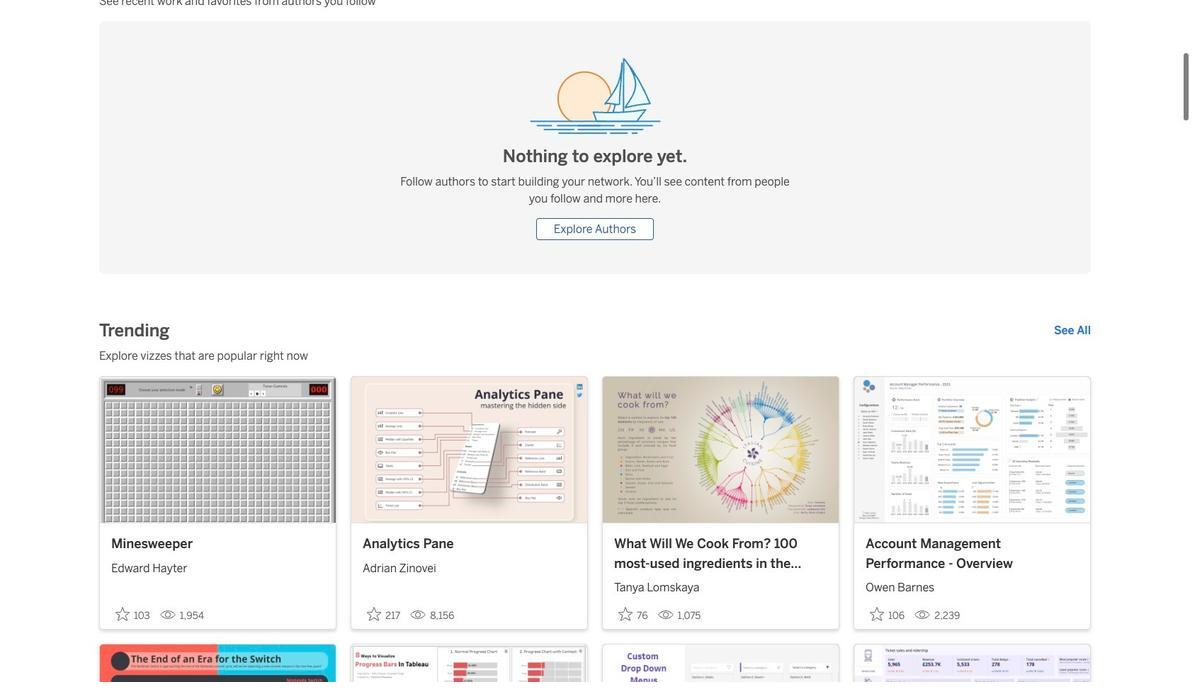 Task type: locate. For each thing, give the bounding box(es) containing it.
3 workbook thumbnail image from the left
[[603, 377, 839, 523]]

1 horizontal spatial add favorite image
[[367, 607, 381, 622]]

explore vizzes that are popular right now element
[[99, 348, 1091, 365]]

add favorite image
[[115, 607, 130, 622], [367, 607, 381, 622], [870, 607, 884, 622]]

workbook thumbnail image
[[100, 377, 336, 523], [351, 377, 587, 523], [603, 377, 839, 523], [854, 377, 1090, 523]]

see recent work and favorites from authors you follow element
[[99, 0, 1091, 10]]

add favorite image
[[618, 607, 633, 622]]

1 workbook thumbnail image from the left
[[100, 377, 336, 523]]

4 workbook thumbnail image from the left
[[854, 377, 1090, 523]]

workbook thumbnail image for second add favorite button from left
[[351, 377, 587, 523]]

0 horizontal spatial add favorite image
[[115, 607, 130, 622]]

3 add favorite image from the left
[[870, 607, 884, 622]]

Add Favorite button
[[111, 603, 154, 627], [363, 603, 405, 627], [614, 603, 652, 627], [866, 603, 909, 627]]

trending heading
[[99, 319, 170, 342]]

3 add favorite button from the left
[[614, 603, 652, 627]]

2 workbook thumbnail image from the left
[[351, 377, 587, 523]]

2 horizontal spatial add favorite image
[[870, 607, 884, 622]]

workbook thumbnail image for 1st add favorite button from right
[[854, 377, 1090, 523]]

2 add favorite image from the left
[[367, 607, 381, 622]]

workbook thumbnail image for third add favorite button
[[603, 377, 839, 523]]



Task type: vqa. For each thing, say whether or not it's contained in the screenshot.
second Workbook thumbnail from the right
yes



Task type: describe. For each thing, give the bounding box(es) containing it.
2 add favorite button from the left
[[363, 603, 405, 627]]

see all trending element
[[1054, 322, 1091, 339]]

1 add favorite button from the left
[[111, 603, 154, 627]]

workbook thumbnail image for fourth add favorite button from right
[[100, 377, 336, 523]]

4 add favorite button from the left
[[866, 603, 909, 627]]

1 add favorite image from the left
[[115, 607, 130, 622]]



